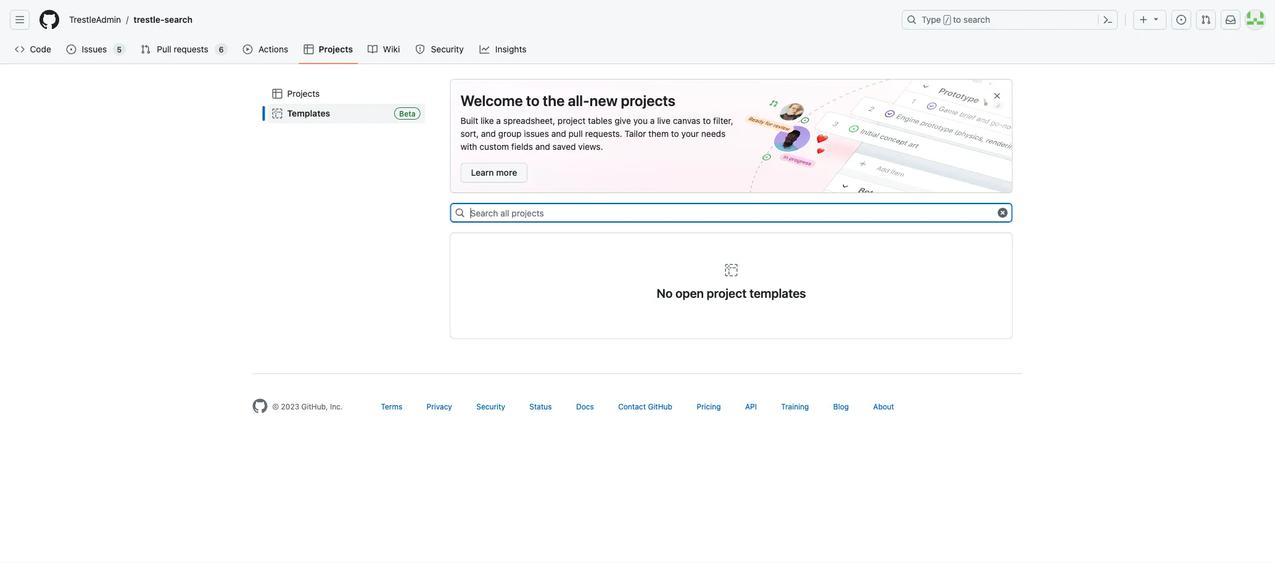 Task type: vqa. For each thing, say whether or not it's contained in the screenshot.
middle triangle down icon
no



Task type: describe. For each thing, give the bounding box(es) containing it.
pull
[[157, 44, 171, 54]]

Search all projects text field
[[450, 203, 1013, 223]]

welcome
[[461, 92, 523, 109]]

trestleadmin
[[69, 15, 121, 25]]

/ for type
[[945, 16, 950, 25]]

table image
[[273, 89, 282, 99]]

search for type / to search
[[964, 15, 991, 25]]

triangle down image
[[1152, 14, 1162, 24]]

notifications image
[[1226, 15, 1236, 25]]

git pull request image
[[141, 44, 151, 54]]

0 horizontal spatial security
[[431, 44, 464, 54]]

docs link
[[576, 403, 594, 411]]

trestleadmin / trestle-search
[[69, 15, 193, 25]]

training
[[782, 403, 809, 411]]

1 vertical spatial project
[[707, 286, 747, 301]]

terms
[[381, 403, 403, 411]]

learn more
[[471, 168, 517, 178]]

type
[[922, 15, 942, 25]]

actions
[[259, 44, 288, 54]]

0 vertical spatial project template image
[[273, 109, 282, 119]]

spreadsheet,
[[504, 115, 556, 126]]

issues
[[524, 128, 549, 139]]

actions link
[[238, 40, 294, 59]]

shield image
[[415, 44, 425, 54]]

project inside welcome to the all-new projects built like a spreadsheet, project tables give you a live canvas to filter, sort, and group issues and pull requests. tailor them to your needs with custom fields and saved views.
[[558, 115, 586, 126]]

you
[[634, 115, 648, 126]]

blog link
[[834, 403, 849, 411]]

to left your
[[671, 128, 679, 139]]

github
[[648, 403, 673, 411]]

fields
[[512, 141, 533, 152]]

5
[[117, 45, 122, 54]]

to right type
[[954, 15, 962, 25]]

learn
[[471, 168, 494, 178]]

no
[[657, 286, 673, 301]]

pricing
[[697, 403, 721, 411]]

pull requests
[[157, 44, 208, 54]]

list containing projects
[[263, 79, 431, 128]]

1 horizontal spatial security
[[477, 403, 505, 411]]

0 horizontal spatial and
[[481, 128, 496, 139]]

git pull request image
[[1202, 15, 1212, 25]]

6
[[219, 45, 224, 54]]

plus image
[[1139, 15, 1149, 25]]

with
[[461, 141, 477, 152]]

saved
[[553, 141, 576, 152]]

code image
[[15, 44, 25, 54]]

trestle-search link
[[129, 10, 198, 30]]

built
[[461, 115, 478, 126]]

your
[[682, 128, 699, 139]]

2 horizontal spatial and
[[552, 128, 566, 139]]

type / to search
[[922, 15, 991, 25]]

issue opened image
[[66, 44, 76, 54]]

to up spreadsheet, on the top left of the page
[[526, 92, 540, 109]]

pull
[[569, 128, 583, 139]]

table image
[[304, 44, 314, 54]]

trestleadmin link
[[64, 10, 126, 30]]

pricing link
[[697, 403, 721, 411]]

canvas
[[673, 115, 701, 126]]

blog
[[834, 403, 849, 411]]

/ for trestleadmin
[[126, 15, 129, 25]]

requests.
[[585, 128, 623, 139]]

graph image
[[480, 44, 490, 54]]

search for trestleadmin / trestle-search
[[165, 15, 193, 25]]

play image
[[243, 44, 253, 54]]

trestle-
[[134, 15, 165, 25]]

list containing trestleadmin / trestle-search
[[64, 10, 895, 30]]

api
[[746, 403, 757, 411]]

1 horizontal spatial homepage image
[[253, 399, 268, 414]]

the
[[543, 92, 565, 109]]

them
[[649, 128, 669, 139]]

0 horizontal spatial homepage image
[[40, 10, 59, 30]]

all-
[[568, 92, 590, 109]]

needs
[[702, 128, 726, 139]]

give
[[615, 115, 631, 126]]



Task type: locate. For each thing, give the bounding box(es) containing it.
0 horizontal spatial project
[[558, 115, 586, 126]]

© 2023 github, inc.
[[273, 403, 343, 411]]

2 search from the left
[[964, 15, 991, 25]]

search inside trestleadmin / trestle-search
[[165, 15, 193, 25]]

status
[[530, 403, 552, 411]]

project up pull
[[558, 115, 586, 126]]

projects
[[319, 44, 353, 54], [287, 89, 320, 99]]

1 horizontal spatial /
[[945, 16, 950, 25]]

0 horizontal spatial /
[[126, 15, 129, 25]]

1 horizontal spatial and
[[536, 141, 550, 152]]

a
[[497, 115, 501, 126], [650, 115, 655, 126]]

search right type
[[964, 15, 991, 25]]

issue opened image
[[1177, 15, 1187, 25]]

templates
[[750, 286, 806, 301]]

0 horizontal spatial security link
[[411, 40, 470, 59]]

and
[[481, 128, 496, 139], [552, 128, 566, 139], [536, 141, 550, 152]]

security link left 'status' link
[[477, 403, 505, 411]]

1 horizontal spatial a
[[650, 115, 655, 126]]

requests
[[174, 44, 208, 54]]

and up saved at the top left of the page
[[552, 128, 566, 139]]

api link
[[746, 403, 757, 411]]

a right like
[[497, 115, 501, 126]]

homepage image up code
[[40, 10, 59, 30]]

new
[[590, 92, 618, 109]]

project template image
[[273, 109, 282, 119], [724, 263, 739, 278]]

1 vertical spatial projects
[[287, 89, 320, 99]]

issues
[[82, 44, 107, 54]]

1 vertical spatial project template image
[[724, 263, 739, 278]]

wiki link
[[363, 40, 406, 59]]

training link
[[782, 403, 809, 411]]

book image
[[368, 44, 378, 54]]

homepage image left ©
[[253, 399, 268, 414]]

tables
[[588, 115, 613, 126]]

projects
[[621, 92, 676, 109]]

filter,
[[714, 115, 734, 126]]

search image
[[455, 208, 465, 218]]

0 vertical spatial list
[[64, 10, 895, 30]]

1 horizontal spatial security link
[[477, 403, 505, 411]]

projects up templates
[[287, 89, 320, 99]]

live
[[657, 115, 671, 126]]

search
[[165, 15, 193, 25], [964, 15, 991, 25]]

©
[[273, 403, 279, 411]]

github,
[[302, 403, 328, 411]]

/ inside type / to search
[[945, 16, 950, 25]]

projects right table image
[[319, 44, 353, 54]]

docs
[[576, 403, 594, 411]]

2023
[[281, 403, 299, 411]]

sort,
[[461, 128, 479, 139]]

open
[[676, 286, 704, 301]]

0 vertical spatial project
[[558, 115, 586, 126]]

close image
[[993, 91, 1003, 101]]

1 horizontal spatial project template image
[[724, 263, 739, 278]]

inc.
[[330, 403, 343, 411]]

1 vertical spatial projects link
[[268, 84, 426, 104]]

project template image down table icon
[[273, 109, 282, 119]]

project right open
[[707, 286, 747, 301]]

more
[[496, 168, 517, 178]]

code
[[30, 44, 51, 54]]

group
[[499, 128, 522, 139]]

custom
[[480, 141, 509, 152]]

list up the graph image
[[64, 10, 895, 30]]

security link left the graph image
[[411, 40, 470, 59]]

security left 'status' link
[[477, 403, 505, 411]]

0 vertical spatial security link
[[411, 40, 470, 59]]

0 vertical spatial security
[[431, 44, 464, 54]]

and down like
[[481, 128, 496, 139]]

command palette image
[[1104, 15, 1113, 25]]

homepage image
[[40, 10, 59, 30], [253, 399, 268, 414]]

clear image
[[998, 208, 1008, 218]]

privacy
[[427, 403, 452, 411]]

1 vertical spatial list
[[263, 79, 431, 128]]

1 a from the left
[[497, 115, 501, 126]]

insights
[[496, 44, 527, 54]]

about link
[[874, 403, 895, 411]]

1 vertical spatial homepage image
[[253, 399, 268, 414]]

views.
[[579, 141, 603, 152]]

wiki
[[383, 44, 400, 54]]

search up pull requests on the top
[[165, 15, 193, 25]]

/ inside trestleadmin / trestle-search
[[126, 15, 129, 25]]

1 vertical spatial security
[[477, 403, 505, 411]]

1 horizontal spatial search
[[964, 15, 991, 25]]

projects link left book image
[[299, 40, 358, 59]]

1 search from the left
[[165, 15, 193, 25]]

/
[[126, 15, 129, 25], [945, 16, 950, 25]]

project template image up no open project templates
[[724, 263, 739, 278]]

to
[[954, 15, 962, 25], [526, 92, 540, 109], [703, 115, 711, 126], [671, 128, 679, 139]]

contact
[[619, 403, 646, 411]]

privacy link
[[427, 403, 452, 411]]

list
[[64, 10, 895, 30], [263, 79, 431, 128]]

0 vertical spatial projects
[[319, 44, 353, 54]]

terms link
[[381, 403, 403, 411]]

welcome to the all-new projects built like a spreadsheet, project tables give you a live canvas to filter, sort, and group issues and pull requests. tailor them to your needs with custom fields and saved views.
[[461, 92, 734, 152]]

learn more link
[[461, 163, 528, 183]]

0 vertical spatial projects link
[[299, 40, 358, 59]]

like
[[481, 115, 494, 126]]

beta
[[399, 109, 416, 118]]

security
[[431, 44, 464, 54], [477, 403, 505, 411]]

1 vertical spatial security link
[[477, 403, 505, 411]]

code link
[[10, 40, 56, 59]]

/ left trestle-
[[126, 15, 129, 25]]

0 vertical spatial homepage image
[[40, 10, 59, 30]]

security link
[[411, 40, 470, 59], [477, 403, 505, 411]]

about
[[874, 403, 895, 411]]

contact github link
[[619, 403, 673, 411]]

insights link
[[475, 40, 533, 59]]

0 horizontal spatial search
[[165, 15, 193, 25]]

0 horizontal spatial a
[[497, 115, 501, 126]]

contact github
[[619, 403, 673, 411]]

2 a from the left
[[650, 115, 655, 126]]

status link
[[530, 403, 552, 411]]

templates
[[287, 108, 330, 119]]

and down the issues
[[536, 141, 550, 152]]

projects link up templates
[[268, 84, 426, 104]]

list down book image
[[263, 79, 431, 128]]

tailor
[[625, 128, 646, 139]]

0 horizontal spatial project template image
[[273, 109, 282, 119]]

a left live
[[650, 115, 655, 126]]

project
[[558, 115, 586, 126], [707, 286, 747, 301]]

projects link
[[299, 40, 358, 59], [268, 84, 426, 104]]

security right shield icon
[[431, 44, 464, 54]]

1 horizontal spatial project
[[707, 286, 747, 301]]

no open project templates
[[657, 286, 806, 301]]

/ right type
[[945, 16, 950, 25]]

to up needs
[[703, 115, 711, 126]]



